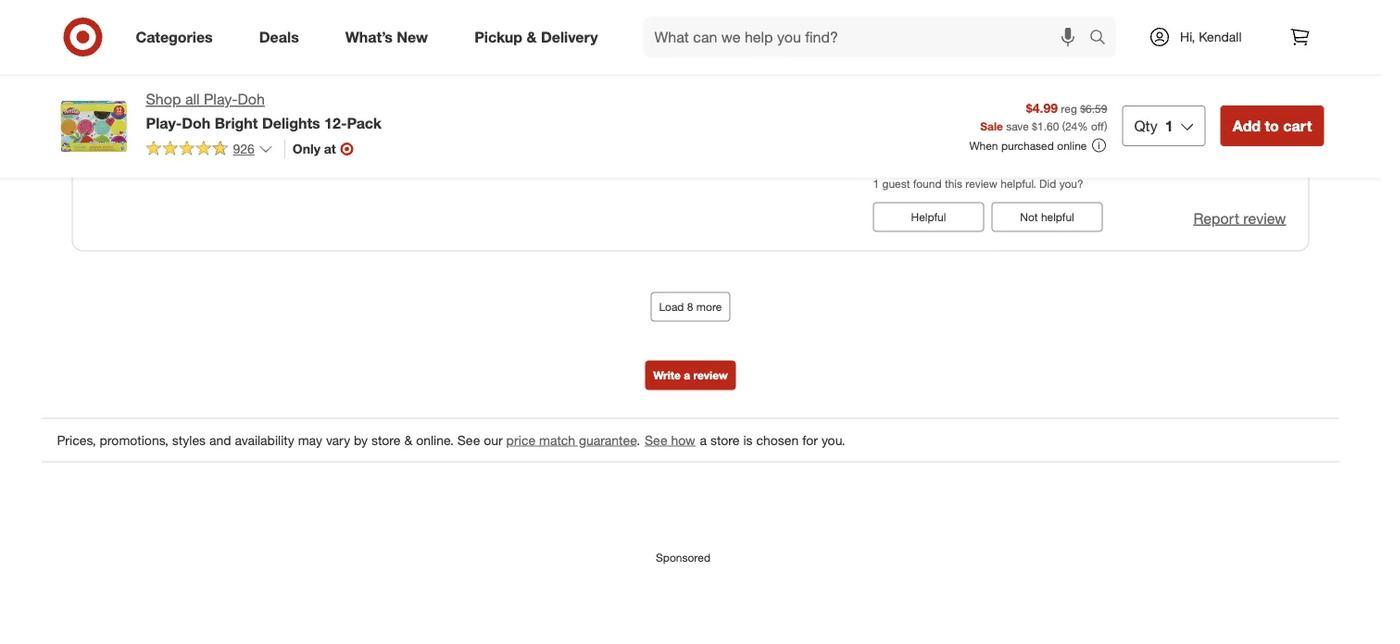 Task type: vqa. For each thing, say whether or not it's contained in the screenshot.
middle review
yes



Task type: locate. For each thing, give the bounding box(es) containing it.
out down 'appeal'
[[920, 76, 938, 93]]

helpful
[[1041, 210, 1075, 224]]

doh up bright
[[238, 90, 265, 108]]

of down %
[[1081, 136, 1092, 152]]

write a review button
[[645, 361, 736, 391]]

report
[[1194, 209, 1240, 227]]

doh
[[238, 90, 265, 108], [182, 114, 211, 132]]

so colorful!
[[91, 5, 188, 27]]

store right the by
[[372, 432, 401, 448]]

5 inside broad age appeal out of 5
[[957, 76, 964, 93]]

1 horizontal spatial a
[[700, 432, 707, 448]]

broad age appeal out of 5
[[920, 39, 983, 93]]

write
[[654, 369, 681, 383]]

and right styles
[[209, 432, 231, 448]]

review right this at the right of the page
[[966, 176, 998, 190]]

play- left !
[[204, 90, 238, 108]]

usual
[[110, 90, 141, 107]]

2 vertical spatial review
[[694, 369, 728, 383]]

at
[[324, 141, 336, 157]]

see
[[458, 432, 480, 448], [645, 432, 668, 448]]

1 horizontal spatial the
[[427, 90, 445, 107]]

availability
[[235, 432, 294, 448]]

2 vertical spatial out
[[1059, 136, 1077, 152]]

1 vertical spatial review
[[1244, 209, 1287, 227]]

1 vertical spatial a
[[700, 432, 707, 448]]

categories
[[136, 28, 213, 46]]

found
[[913, 176, 942, 190]]

a right "how"
[[700, 432, 707, 448]]

would
[[220, 36, 256, 52]]

0 horizontal spatial and
[[209, 432, 231, 448]]

save
[[1007, 119, 1029, 133]]

1 left guest
[[873, 176, 880, 190]]

colorful!
[[118, 5, 188, 27]]

5 down off
[[1096, 136, 1103, 152]]

1 horizontal spatial see
[[645, 432, 668, 448]]

0 vertical spatial doh
[[238, 90, 265, 108]]

add to cart button
[[1221, 106, 1325, 146]]

0 horizontal spatial &
[[404, 432, 413, 448]]

0 horizontal spatial review
[[694, 369, 728, 383]]

0 horizontal spatial 1
[[873, 176, 880, 190]]

the
[[280, 90, 299, 107], [427, 90, 445, 107]]

dough
[[173, 90, 210, 107]]

kendall
[[1199, 29, 1242, 45]]

12-
[[324, 114, 347, 132]]

out down length
[[1059, 58, 1077, 74]]

and right collection
[[401, 90, 423, 107]]

%
[[1078, 119, 1088, 133]]

1 horizontal spatial review
[[966, 176, 998, 190]]

image of play-doh bright delights 12-pack image
[[57, 89, 131, 163]]

of
[[1105, 39, 1117, 55], [1232, 39, 1244, 55], [1081, 58, 1092, 74], [942, 76, 953, 93], [1081, 136, 1092, 152]]

review
[[966, 176, 998, 190], [1244, 209, 1287, 227], [694, 369, 728, 383]]

may
[[298, 432, 322, 448]]

1 horizontal spatial store
[[711, 432, 740, 448]]

0 horizontal spatial a
[[684, 369, 690, 383]]

& left online.
[[404, 432, 413, 448]]

review right write
[[694, 369, 728, 383]]

purchased
[[1002, 139, 1054, 153]]

0 horizontal spatial see
[[458, 432, 480, 448]]

0 vertical spatial 5
[[1096, 58, 1103, 74]]

pickup & delivery link
[[459, 17, 621, 57]]

report review
[[1194, 209, 1287, 227]]

add
[[1233, 117, 1261, 135]]

0 vertical spatial &
[[527, 28, 537, 46]]

qty 1
[[1135, 117, 1174, 135]]

out down 24
[[1059, 136, 1077, 152]]

926 link
[[146, 140, 273, 161]]

1 vertical spatial 5
[[957, 76, 964, 93]]

price
[[507, 432, 536, 448]]

a inside button
[[684, 369, 690, 383]]

see left our
[[458, 432, 480, 448]]

broad
[[920, 39, 957, 55]]

5 inside length of play out of 5
[[1096, 58, 1103, 74]]

colors
[[302, 90, 338, 107]]

5 down length
[[1096, 58, 1103, 74]]

1 store from the left
[[372, 432, 401, 448]]

0 vertical spatial and
[[401, 90, 423, 107]]

1 vertical spatial &
[[404, 432, 413, 448]]

as
[[91, 90, 106, 107]]

1 horizontal spatial play-
[[204, 90, 238, 108]]

store
[[372, 432, 401, 448], [711, 432, 740, 448]]

1 vertical spatial out
[[920, 76, 938, 93]]

is
[[744, 432, 753, 448]]

use
[[1247, 39, 1270, 55]]

doh down all at the top left of the page
[[182, 114, 211, 132]]

ease
[[1198, 39, 1228, 55]]

0 horizontal spatial store
[[372, 432, 401, 448]]

0 vertical spatial a
[[684, 369, 690, 383]]

see right .
[[645, 432, 668, 448]]

prices,
[[57, 432, 96, 448]]

online.
[[416, 432, 454, 448]]

2 vertical spatial 5
[[1096, 136, 1103, 152]]

review inside the report review button
[[1244, 209, 1287, 227]]

a right write
[[684, 369, 690, 383]]

1 horizontal spatial bling
[[480, 90, 508, 107]]

so
[[566, 90, 580, 107]]

styles
[[172, 432, 206, 448]]

play- down shop
[[146, 114, 182, 132]]

1 inside so colorful! region
[[873, 176, 880, 190]]

2 horizontal spatial review
[[1244, 209, 1287, 227]]

& right pickup at the top
[[527, 28, 537, 46]]

& inside so colorful! region
[[404, 432, 413, 448]]

1 horizontal spatial 1
[[1166, 117, 1174, 135]]

what's
[[345, 28, 393, 46]]

0 horizontal spatial doh
[[182, 114, 211, 132]]

bling
[[449, 90, 477, 107], [480, 90, 508, 107]]

!
[[242, 90, 246, 107]]

5 inside "value out of 5"
[[1096, 136, 1103, 152]]

1 bling from the left
[[449, 90, 477, 107]]

1 horizontal spatial and
[[401, 90, 423, 107]]

not helpful button
[[992, 202, 1103, 232]]

of down 'appeal'
[[942, 76, 953, 93]]

ones
[[512, 90, 540, 107]]

0 vertical spatial 1
[[1166, 117, 1174, 135]]

1 vertical spatial play-
[[146, 114, 182, 132]]

sale
[[981, 119, 1003, 133]]

&
[[527, 28, 537, 46], [404, 432, 413, 448]]

pickup & delivery
[[475, 28, 598, 46]]

review right report
[[1244, 209, 1287, 227]]

write a review
[[654, 369, 728, 383]]

store left is
[[711, 432, 740, 448]]

5 down 'appeal'
[[957, 76, 964, 93]]

appeal
[[920, 58, 962, 74]]

2 see from the left
[[645, 432, 668, 448]]

1 right the "qty"
[[1166, 117, 1174, 135]]

off
[[1092, 119, 1105, 133]]

length
[[1059, 39, 1101, 55]]

the up delights
[[280, 90, 299, 107]]

categories link
[[120, 17, 236, 57]]

0 horizontal spatial bling
[[449, 90, 477, 107]]

1 vertical spatial doh
[[182, 114, 211, 132]]

0 horizontal spatial the
[[280, 90, 299, 107]]

cart
[[1284, 117, 1313, 135]]

deals link
[[243, 17, 322, 57]]

0 vertical spatial play-
[[204, 90, 238, 108]]

the down new at left top
[[427, 90, 445, 107]]

out inside length of play out of 5
[[1059, 58, 1077, 74]]

not helpful
[[1020, 210, 1075, 224]]

1 horizontal spatial &
[[527, 28, 537, 46]]

out inside broad age appeal out of 5
[[920, 76, 938, 93]]

0 vertical spatial review
[[966, 176, 998, 190]]

1 vertical spatial 1
[[873, 176, 880, 190]]

by
[[354, 432, 368, 448]]

delivery
[[541, 28, 598, 46]]

0 vertical spatial out
[[1059, 58, 1077, 74]]



Task type: describe. For each thing, give the bounding box(es) containing it.
love
[[249, 90, 277, 107]]

recommend
[[260, 36, 330, 52]]

2 bling from the left
[[480, 90, 508, 107]]

best
[[144, 90, 170, 107]]

qty
[[1135, 117, 1158, 135]]

$4.99
[[1027, 100, 1058, 116]]

(
[[1063, 119, 1066, 133]]

guest
[[883, 176, 910, 190]]

are
[[544, 90, 562, 107]]

what's new link
[[330, 17, 451, 57]]

length of play out of 5
[[1059, 39, 1146, 74]]

shop all play-doh play-doh bright delights 12-pack
[[146, 90, 382, 132]]

only
[[293, 141, 321, 157]]

1 see from the left
[[458, 432, 480, 448]]

promotions,
[[100, 432, 169, 448]]

reg
[[1061, 102, 1078, 115]]

review inside the "write a review" button
[[694, 369, 728, 383]]

sponsored
[[656, 551, 711, 565]]

1 guest found this review helpful. did you?
[[873, 176, 1084, 190]]

deals
[[259, 28, 299, 46]]

1 the from the left
[[280, 90, 299, 107]]

for
[[803, 432, 818, 448]]

helpful.
[[1001, 176, 1037, 190]]

$6.59
[[1081, 102, 1108, 115]]

match
[[539, 432, 576, 448]]

)
[[1105, 119, 1108, 133]]

new
[[397, 28, 428, 46]]

not
[[1020, 210, 1038, 224]]

delights
[[262, 114, 320, 132]]

vary
[[326, 432, 350, 448]]

helpful
[[911, 210, 946, 224]]

report review button
[[1194, 208, 1287, 229]]

What can we help you find? suggestions appear below search field
[[644, 17, 1094, 57]]

what's new
[[345, 28, 428, 46]]

you.
[[822, 432, 846, 448]]

so
[[91, 5, 113, 27]]

didi
[[91, 60, 111, 74]]

24
[[1066, 119, 1078, 133]]

load 8 more
[[659, 300, 722, 314]]

2 the from the left
[[427, 90, 445, 107]]

5 for appeal
[[957, 76, 964, 93]]

chosen
[[757, 432, 799, 448]]

2 store from the left
[[711, 432, 740, 448]]

of down length
[[1081, 58, 1092, 74]]

add to cart
[[1233, 117, 1313, 135]]

hi, kendall
[[1181, 29, 1242, 45]]

1 vertical spatial and
[[209, 432, 231, 448]]

load
[[659, 300, 684, 314]]

value out of 5
[[1059, 117, 1103, 152]]

out for length of play out of 5
[[1059, 58, 1077, 74]]

search
[[1081, 30, 1126, 48]]

guarantee
[[579, 432, 637, 448]]

1.60
[[1038, 119, 1059, 133]]

more
[[697, 300, 722, 314]]

cute!
[[583, 90, 612, 107]]

price match guarantee link
[[507, 432, 637, 448]]

bright
[[215, 114, 258, 132]]

of inside "value out of 5"
[[1081, 136, 1092, 152]]

.
[[637, 432, 640, 448]]

$4.99 reg $6.59 sale save $ 1.60 ( 24 % off )
[[981, 100, 1108, 133]]

926
[[233, 141, 255, 157]]

age
[[961, 39, 983, 55]]

0 horizontal spatial play-
[[146, 114, 182, 132]]

so colorful! region
[[42, 0, 1339, 584]]

of left use
[[1232, 39, 1244, 55]]

our
[[484, 432, 503, 448]]

shop
[[146, 90, 181, 108]]

how
[[671, 432, 696, 448]]

out for broad age appeal out of 5
[[920, 76, 938, 93]]

search button
[[1081, 17, 1126, 61]]

of inside broad age appeal out of 5
[[942, 76, 953, 93]]

this
[[945, 176, 963, 190]]

you?
[[1060, 176, 1084, 190]]

when purchased online
[[970, 139, 1087, 153]]

out inside "value out of 5"
[[1059, 136, 1077, 152]]

5 for play
[[1096, 58, 1103, 74]]

only at
[[293, 141, 336, 157]]

online
[[1058, 139, 1087, 153]]

see how button
[[644, 430, 697, 451]]

as usual best dough ever ! love the colors collection and the bling bling ones are so cute!
[[91, 90, 612, 107]]

1 horizontal spatial doh
[[238, 90, 265, 108]]

did
[[1040, 176, 1057, 190]]

ease of use
[[1198, 39, 1270, 55]]

collection
[[342, 90, 398, 107]]

of left play
[[1105, 39, 1117, 55]]

hi,
[[1181, 29, 1196, 45]]

8
[[687, 300, 694, 314]]

all
[[185, 90, 200, 108]]

would recommend
[[220, 36, 330, 52]]

to
[[1265, 117, 1280, 135]]

value
[[1059, 117, 1092, 133]]



